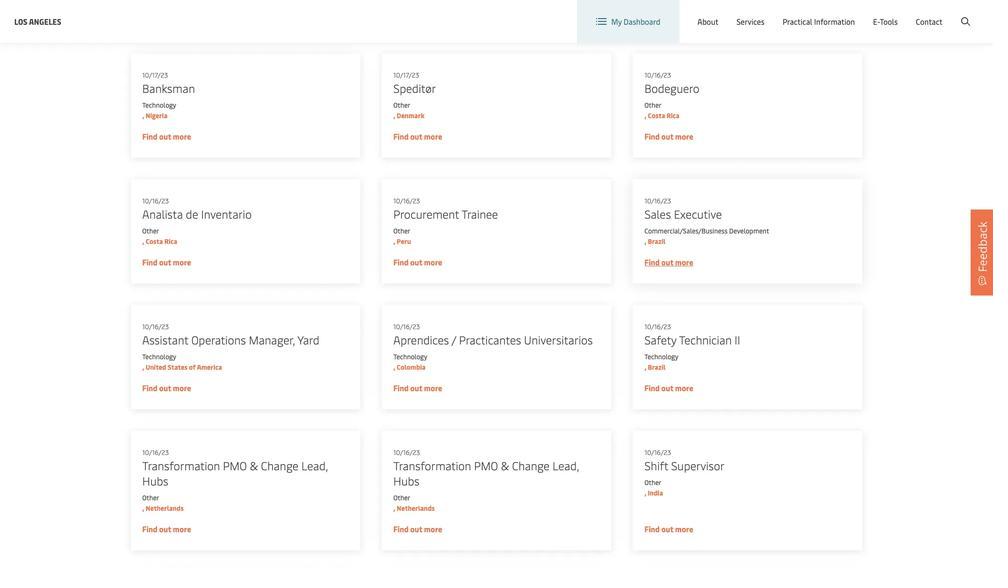 Task type: describe. For each thing, give the bounding box(es) containing it.
executive
[[674, 206, 722, 222]]

, inside "10/16/23 assistant operations manager, yard technology , united states of america"
[[142, 363, 144, 372]]

practical information
[[783, 16, 855, 27]]

nigeria
[[145, 111, 167, 120]]

10/16/23 inside 10/16/23 shift supervisor other , india
[[644, 448, 671, 457]]

2 pmo from the left
[[474, 458, 498, 473]]

tools
[[880, 16, 898, 27]]

about button
[[698, 0, 719, 43]]

shift
[[644, 458, 668, 473]]

other inside 10/16/23 shift supervisor other , india
[[644, 478, 661, 487]]

peru
[[397, 237, 411, 246]]

, inside '10/17/23 speditør other , denmark'
[[393, 111, 395, 120]]

2 & from the left
[[501, 458, 509, 473]]

1 change from the left
[[261, 458, 298, 473]]

operations
[[191, 332, 246, 347]]

united
[[145, 363, 166, 372]]

contact button
[[916, 0, 943, 43]]

other inside 10/16/23 procurement trainee other , peru
[[393, 226, 410, 235]]

2 lead, from the left
[[552, 458, 579, 473]]

aprendices
[[393, 332, 449, 347]]

los
[[14, 16, 27, 26]]

more inside find out more link
[[675, 5, 693, 16]]

speditør
[[393, 81, 436, 96]]

costa inside the 10/16/23 bodeguero other , costa rica
[[648, 111, 665, 120]]

safety
[[644, 332, 676, 347]]

practical
[[783, 16, 812, 27]]

menu
[[833, 9, 853, 19]]

10/17/23 for banksman
[[142, 71, 168, 80]]

1 horizontal spatial /
[[918, 9, 921, 19]]

10/16/23 shift supervisor other , india
[[644, 448, 724, 498]]

feedback
[[975, 222, 990, 272]]

banksman
[[142, 81, 195, 96]]

dashboard
[[624, 16, 660, 27]]

2 netherlands from the left
[[397, 504, 435, 513]]

10/17/23 for speditør
[[393, 71, 419, 80]]

sales
[[644, 206, 671, 222]]

e-tools button
[[873, 0, 898, 43]]

login
[[898, 9, 917, 19]]

my dashboard
[[611, 16, 660, 27]]

los angeles link
[[14, 15, 61, 27]]

america
[[197, 363, 222, 372]]

10/16/23 inside "10/16/23 sales executive commercial/sales/business development , brazil"
[[644, 196, 671, 205]]

global menu button
[[788, 0, 862, 28]]

states
[[167, 363, 187, 372]]

angeles
[[29, 16, 61, 26]]

10/16/23 bodeguero other , costa rica
[[644, 71, 699, 120]]

services button
[[737, 0, 765, 43]]

, inside "10/16/23 sales executive commercial/sales/business development , brazil"
[[644, 237, 646, 246]]

, inside 10/16/23 safety technician ii technology , brazil
[[644, 363, 646, 372]]

login / create account link
[[880, 0, 975, 28]]

account
[[947, 9, 975, 19]]

costa inside 10/16/23 analista de inventario other , costa rica
[[145, 237, 163, 246]]

contact
[[916, 16, 943, 27]]

10/16/23 inside 10/16/23 procurement trainee other , peru
[[393, 196, 420, 205]]

e-tools
[[873, 16, 898, 27]]

practical information button
[[783, 0, 855, 43]]

1 pmo from the left
[[223, 458, 247, 473]]

10/16/23 assistant operations manager, yard technology , united states of america
[[142, 322, 319, 372]]

universitarios
[[524, 332, 593, 347]]

development
[[729, 226, 769, 235]]

10/17/23 speditør other , denmark
[[393, 71, 436, 120]]

technology inside 10/16/23 aprendices / practicantes universitarios technology , colombia
[[393, 352, 427, 361]]

commercial/sales/business
[[644, 226, 727, 235]]

ii
[[734, 332, 740, 347]]

other inside '10/17/23 speditør other , denmark'
[[393, 101, 410, 110]]

1 & from the left
[[250, 458, 258, 473]]

10/16/23 inside "10/16/23 assistant operations manager, yard technology , united states of america"
[[142, 322, 169, 331]]

login / create account
[[898, 9, 975, 19]]

2 10/16/23 transformation pmo & change lead, hubs other , netherlands from the left
[[393, 448, 579, 513]]

, inside 10/16/23 shift supervisor other , india
[[644, 489, 646, 498]]

of
[[189, 363, 195, 372]]

global menu
[[809, 9, 853, 19]]

e-
[[873, 16, 880, 27]]



Task type: locate. For each thing, give the bounding box(es) containing it.
yard
[[297, 332, 319, 347]]

brazil for sales executive
[[648, 237, 665, 246]]

technology down safety
[[644, 352, 678, 361]]

1 horizontal spatial transformation
[[393, 458, 471, 473]]

rica inside the 10/16/23 bodeguero other , costa rica
[[667, 111, 679, 120]]

2 hubs from the left
[[393, 473, 419, 489]]

rica
[[667, 111, 679, 120], [164, 237, 177, 246]]

/ inside 10/16/23 aprendices / practicantes universitarios technology , colombia
[[451, 332, 456, 347]]

10/16/23 inside 10/16/23 analista de inventario other , costa rica
[[142, 196, 169, 205]]

0 horizontal spatial netherlands
[[145, 504, 183, 513]]

netherlands
[[145, 504, 183, 513], [397, 504, 435, 513]]

bodeguero
[[644, 81, 699, 96]]

0 vertical spatial brazil
[[648, 237, 665, 246]]

brazil
[[648, 237, 665, 246], [648, 363, 665, 372]]

1 transformation from the left
[[142, 458, 220, 473]]

10/16/23 inside 10/16/23 aprendices / practicantes universitarios technology , colombia
[[393, 322, 420, 331]]

switch
[[725, 9, 748, 19]]

10/17/23
[[142, 71, 168, 80], [393, 71, 419, 80]]

0 horizontal spatial change
[[261, 458, 298, 473]]

, inside 10/16/23 procurement trainee other , peru
[[393, 237, 395, 246]]

1 horizontal spatial &
[[501, 458, 509, 473]]

,
[[142, 111, 144, 120], [393, 111, 395, 120], [644, 111, 646, 120], [142, 237, 144, 246], [393, 237, 395, 246], [644, 237, 646, 246], [142, 363, 144, 372], [393, 363, 395, 372], [644, 363, 646, 372], [644, 489, 646, 498], [142, 504, 144, 513], [393, 504, 395, 513]]

10/17/23 inside '10/17/23 speditør other , denmark'
[[393, 71, 419, 80]]

rica inside 10/16/23 analista de inventario other , costa rica
[[164, 237, 177, 246]]

1 vertical spatial /
[[451, 332, 456, 347]]

1 10/16/23 transformation pmo & change lead, hubs other , netherlands from the left
[[142, 448, 328, 513]]

procurement
[[393, 206, 459, 222]]

0 vertical spatial rica
[[667, 111, 679, 120]]

information
[[814, 16, 855, 27]]

1 horizontal spatial pmo
[[474, 458, 498, 473]]

10/17/23 banksman technology , nigeria
[[142, 71, 195, 120]]

0 horizontal spatial transformation
[[142, 458, 220, 473]]

10/16/23 procurement trainee other , peru
[[393, 196, 498, 246]]

technology up united
[[142, 352, 176, 361]]

0 horizontal spatial 10/17/23
[[142, 71, 168, 80]]

&
[[250, 458, 258, 473], [501, 458, 509, 473]]

change
[[261, 458, 298, 473], [512, 458, 549, 473]]

1 horizontal spatial hubs
[[393, 473, 419, 489]]

10/16/23 transformation pmo & change lead, hubs other , netherlands
[[142, 448, 328, 513], [393, 448, 579, 513]]

1 vertical spatial brazil
[[648, 363, 665, 372]]

1 horizontal spatial 10/16/23 transformation pmo & change lead, hubs other , netherlands
[[393, 448, 579, 513]]

0 horizontal spatial pmo
[[223, 458, 247, 473]]

, inside 10/16/23 analista de inventario other , costa rica
[[142, 237, 144, 246]]

1 brazil from the top
[[648, 237, 665, 246]]

pmo
[[223, 458, 247, 473], [474, 458, 498, 473]]

brazil inside "10/16/23 sales executive commercial/sales/business development , brazil"
[[648, 237, 665, 246]]

1 lead, from the left
[[301, 458, 328, 473]]

technology up colombia
[[393, 352, 427, 361]]

0 horizontal spatial /
[[451, 332, 456, 347]]

supervisor
[[671, 458, 724, 473]]

1 10/17/23 from the left
[[142, 71, 168, 80]]

0 horizontal spatial &
[[250, 458, 258, 473]]

2 transformation from the left
[[393, 458, 471, 473]]

1 hubs from the left
[[142, 473, 168, 489]]

1 netherlands from the left
[[145, 504, 183, 513]]

lead,
[[301, 458, 328, 473], [552, 458, 579, 473]]

10/16/23 analista de inventario other , costa rica
[[142, 196, 252, 246]]

other inside the 10/16/23 bodeguero other , costa rica
[[644, 101, 661, 110]]

10/16/23 safety technician ii technology , brazil
[[644, 322, 740, 372]]

0 horizontal spatial 10/16/23 transformation pmo & change lead, hubs other , netherlands
[[142, 448, 328, 513]]

/
[[918, 9, 921, 19], [451, 332, 456, 347]]

10/17/23 up speditør
[[393, 71, 419, 80]]

/ right login
[[918, 9, 921, 19]]

analista
[[142, 206, 183, 222]]

my dashboard button
[[596, 0, 660, 43]]

brazil down sales
[[648, 237, 665, 246]]

0 vertical spatial /
[[918, 9, 921, 19]]

technician
[[679, 332, 732, 347]]

feedback button
[[971, 210, 993, 295]]

find out more link
[[633, 0, 863, 32]]

technology inside 10/17/23 banksman technology , nigeria
[[142, 101, 176, 110]]

10/17/23 inside 10/17/23 banksman technology , nigeria
[[142, 71, 168, 80]]

, inside 10/17/23 banksman technology , nigeria
[[142, 111, 144, 120]]

colombia
[[397, 363, 425, 372]]

10/17/23 up the banksman
[[142, 71, 168, 80]]

services
[[737, 16, 765, 27]]

10/16/23 sales executive commercial/sales/business development , brazil
[[644, 196, 769, 246]]

1 vertical spatial rica
[[164, 237, 177, 246]]

find
[[644, 5, 660, 16], [142, 131, 157, 142], [393, 131, 408, 142], [644, 131, 660, 142], [142, 257, 157, 267], [393, 257, 408, 267], [644, 257, 660, 267], [142, 383, 157, 393], [393, 383, 408, 393], [644, 383, 660, 393], [142, 524, 157, 534], [393, 524, 408, 534], [644, 524, 660, 534]]

location
[[750, 9, 779, 19]]

inventario
[[201, 206, 252, 222]]

other
[[393, 101, 410, 110], [644, 101, 661, 110], [142, 226, 159, 235], [393, 226, 410, 235], [644, 478, 661, 487], [142, 493, 159, 502], [393, 493, 410, 502]]

10/16/23 aprendices / practicantes universitarios technology , colombia
[[393, 322, 593, 372]]

0 vertical spatial costa
[[648, 111, 665, 120]]

manager,
[[249, 332, 295, 347]]

practicantes
[[459, 332, 521, 347]]

costa
[[648, 111, 665, 120], [145, 237, 163, 246]]

costa down analista
[[145, 237, 163, 246]]

1 horizontal spatial costa
[[648, 111, 665, 120]]

technology inside 10/16/23 safety technician ii technology , brazil
[[644, 352, 678, 361]]

, inside the 10/16/23 bodeguero other , costa rica
[[644, 111, 646, 120]]

10/16/23
[[644, 71, 671, 80], [142, 196, 169, 205], [393, 196, 420, 205], [644, 196, 671, 205], [142, 322, 169, 331], [393, 322, 420, 331], [644, 322, 671, 331], [142, 448, 169, 457], [393, 448, 420, 457], [644, 448, 671, 457]]

2 brazil from the top
[[648, 363, 665, 372]]

more
[[675, 5, 693, 16], [173, 131, 191, 142], [424, 131, 442, 142], [675, 131, 693, 142], [173, 257, 191, 267], [424, 257, 442, 267], [675, 257, 693, 267], [173, 383, 191, 393], [424, 383, 442, 393], [675, 383, 693, 393], [173, 524, 191, 534], [424, 524, 442, 534], [675, 524, 693, 534]]

2 change from the left
[[512, 458, 549, 473]]

brazil for safety technician ii
[[648, 363, 665, 372]]

about
[[698, 16, 719, 27]]

1 horizontal spatial lead,
[[552, 458, 579, 473]]

switch location
[[725, 9, 779, 19]]

2 10/17/23 from the left
[[393, 71, 419, 80]]

technology
[[142, 101, 176, 110], [142, 352, 176, 361], [393, 352, 427, 361], [644, 352, 678, 361]]

brazil inside 10/16/23 safety technician ii technology , brazil
[[648, 363, 665, 372]]

transformation
[[142, 458, 220, 473], [393, 458, 471, 473]]

1 horizontal spatial rica
[[667, 111, 679, 120]]

10/16/23 inside 10/16/23 safety technician ii technology , brazil
[[644, 322, 671, 331]]

out
[[661, 5, 673, 16], [159, 131, 171, 142], [410, 131, 422, 142], [661, 131, 673, 142], [159, 257, 171, 267], [410, 257, 422, 267], [661, 257, 673, 267], [159, 383, 171, 393], [410, 383, 422, 393], [661, 383, 673, 393], [159, 524, 171, 534], [410, 524, 422, 534], [661, 524, 673, 534]]

rica down analista
[[164, 237, 177, 246]]

switch location button
[[710, 9, 779, 19]]

brazil down safety
[[648, 363, 665, 372]]

1 horizontal spatial netherlands
[[397, 504, 435, 513]]

trainee
[[461, 206, 498, 222]]

0 horizontal spatial hubs
[[142, 473, 168, 489]]

technology up nigeria
[[142, 101, 176, 110]]

global
[[809, 9, 831, 19]]

create
[[923, 9, 945, 19]]

technology inside "10/16/23 assistant operations manager, yard technology , united states of america"
[[142, 352, 176, 361]]

costa down bodeguero
[[648, 111, 665, 120]]

find out more
[[644, 5, 693, 16], [142, 131, 191, 142], [393, 131, 442, 142], [644, 131, 693, 142], [142, 257, 191, 267], [393, 257, 442, 267], [644, 257, 693, 267], [142, 383, 191, 393], [393, 383, 442, 393], [644, 383, 693, 393], [142, 524, 191, 534], [393, 524, 442, 534], [644, 524, 693, 534]]

denmark
[[397, 111, 424, 120]]

1 vertical spatial costa
[[145, 237, 163, 246]]

hubs
[[142, 473, 168, 489], [393, 473, 419, 489]]

1 horizontal spatial 10/17/23
[[393, 71, 419, 80]]

my
[[611, 16, 622, 27]]

0 horizontal spatial rica
[[164, 237, 177, 246]]

other inside 10/16/23 analista de inventario other , costa rica
[[142, 226, 159, 235]]

, inside 10/16/23 aprendices / practicantes universitarios technology , colombia
[[393, 363, 395, 372]]

de
[[186, 206, 198, 222]]

india
[[648, 489, 663, 498]]

0 horizontal spatial costa
[[145, 237, 163, 246]]

1 horizontal spatial change
[[512, 458, 549, 473]]

10/16/23 inside the 10/16/23 bodeguero other , costa rica
[[644, 71, 671, 80]]

los angeles
[[14, 16, 61, 26]]

0 horizontal spatial lead,
[[301, 458, 328, 473]]

/ right aprendices
[[451, 332, 456, 347]]

assistant
[[142, 332, 188, 347]]

rica down bodeguero
[[667, 111, 679, 120]]



Task type: vqa. For each thing, say whether or not it's contained in the screenshot.
">" at the left bottom
no



